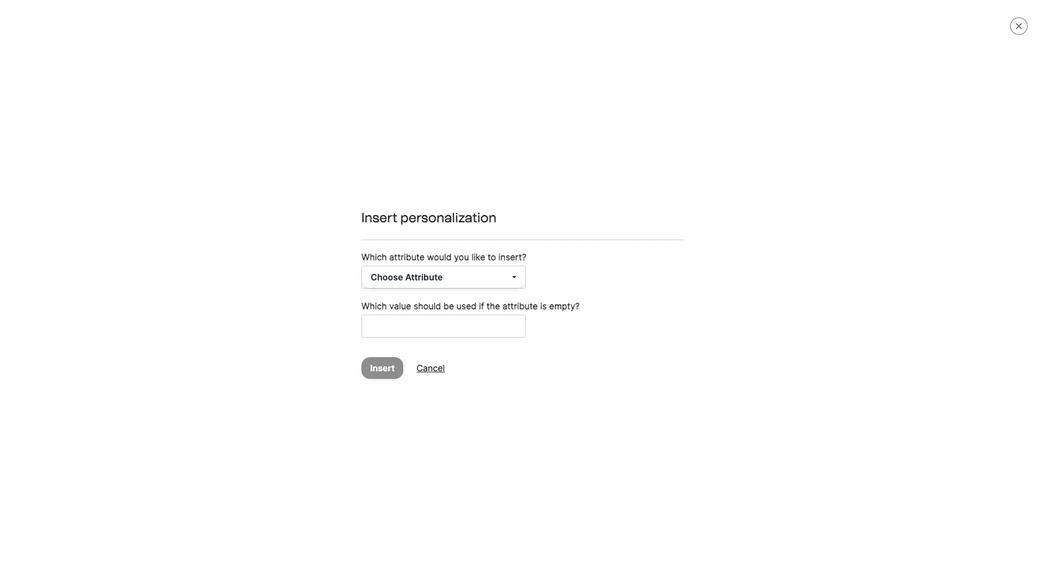 Task type: locate. For each thing, give the bounding box(es) containing it.
which
[[362, 252, 387, 262], [362, 301, 387, 311]]

choose down supported
[[371, 272, 403, 283]]

choose
[[371, 272, 403, 283], [323, 323, 350, 333]]

1 vertical spatial will
[[589, 244, 600, 254]]

will
[[672, 231, 684, 241], [589, 244, 600, 254]]

0 horizontal spatial is
[[351, 244, 356, 254]]

insert right name
[[370, 363, 395, 374]]

insert up (about
[[362, 210, 398, 225]]

0 horizontal spatial this
[[655, 231, 670, 241]]

like down that
[[478, 244, 490, 254]]

cancel
[[417, 363, 445, 374]]

the up name
[[352, 323, 364, 333]]

0 horizontal spatial will
[[589, 244, 600, 254]]

characters)
[[425, 231, 466, 241]]

be left the used
[[444, 301, 454, 311]]

attribute up recipients
[[503, 301, 538, 311]]

the up the
[[561, 231, 572, 241]]

from
[[323, 279, 344, 290], [323, 358, 344, 369]]

in
[[650, 244, 657, 254], [465, 323, 471, 333]]

attribute
[[405, 272, 443, 283]]

you
[[454, 252, 469, 262]]

1 vertical spatial text
[[573, 244, 587, 254]]

insert?
[[499, 252, 527, 262]]

like
[[478, 244, 490, 254], [472, 252, 485, 262]]

of up the
[[551, 231, 559, 241]]

this right email.
[[655, 231, 670, 241]]

text up supported
[[371, 231, 385, 241]]

1 vertical spatial email
[[366, 323, 385, 333]]

choose the email address to be shown in your recipients inbox when they receive your campaign or
[[323, 323, 681, 333]]

this
[[655, 231, 670, 241], [832, 231, 847, 241]]

to right address
[[419, 323, 426, 333]]

cancel link
[[417, 363, 445, 374]]

your up displayed
[[614, 231, 630, 241]]

1 which from the top
[[362, 252, 387, 262]]

which value should be used if the attribute is empty?
[[362, 301, 580, 311]]

insert personalization
[[362, 210, 497, 225]]

is
[[351, 244, 356, 254], [540, 301, 547, 311]]

campaign
[[637, 323, 672, 333]]

0 vertical spatial email
[[429, 244, 448, 254]]

text down content
[[573, 244, 587, 254]]

be left displayed
[[602, 244, 612, 254]]

which left value
[[362, 301, 387, 311]]

which for which value should be used if the attribute is empty?
[[362, 301, 387, 311]]

choose inside button
[[371, 272, 403, 283]]

1 from from the top
[[323, 279, 344, 290]]

0 vertical spatial from
[[323, 279, 344, 290]]

1 vertical spatial insert
[[370, 363, 395, 374]]

0 horizontal spatial attribute
[[389, 252, 425, 262]]

used
[[457, 301, 477, 311]]

email down characters)
[[429, 244, 448, 254]]

short
[[350, 231, 369, 241]]

of right content
[[604, 231, 612, 241]]

insert inside "button"
[[370, 363, 395, 374]]

attribute
[[389, 252, 425, 262], [503, 301, 538, 311]]

choose attribute button
[[362, 266, 525, 288]]

recipient's
[[677, 244, 714, 254]]

2 of from the left
[[604, 231, 612, 241]]

1 of from the left
[[551, 231, 559, 241]]

None text field
[[331, 208, 755, 221], [362, 315, 525, 337], [331, 208, 755, 221], [362, 315, 525, 337]]

text
[[371, 231, 385, 241], [573, 244, 587, 254]]

write
[[323, 231, 342, 241]]

1 this from the left
[[655, 231, 670, 241]]

1 vertical spatial be
[[444, 301, 454, 311]]

1 vertical spatial is
[[540, 301, 547, 311]]

is down "short" at the left top of page
[[351, 244, 356, 254]]

1 vertical spatial to
[[419, 323, 426, 333]]

0 horizontal spatial choose
[[323, 323, 350, 333]]

insert
[[362, 210, 398, 225], [370, 363, 395, 374]]

which down "short" at the left top of page
[[362, 252, 387, 262]]

0 vertical spatial which
[[362, 252, 387, 262]]

1 horizontal spatial to
[[488, 252, 496, 262]]

1 horizontal spatial is
[[540, 301, 547, 311]]

from for from email
[[323, 279, 344, 290]]

35
[[413, 231, 422, 241]]

0 vertical spatial be
[[602, 244, 612, 254]]

0 vertical spatial insert
[[362, 210, 398, 225]]

name
[[346, 358, 370, 369]]

0 vertical spatial choose
[[371, 272, 403, 283]]

1 horizontal spatial email
[[429, 244, 448, 254]]

choose up from name
[[323, 323, 350, 333]]

1 vertical spatial from
[[323, 358, 344, 369]]

this right rate.
[[832, 231, 847, 241]]

inbox,
[[716, 244, 738, 254]]

in inside write a short text (about 35 characters) that gives an overview of the content of your email. this will significantly increase your opening rate. this feature is supported by most email clients, like gmail and yahoo. the text will be displayed in your recipient's inbox, just below the subject.
[[650, 244, 657, 254]]

like right "you"
[[472, 252, 485, 262]]

0 vertical spatial is
[[351, 244, 356, 254]]

an
[[506, 231, 514, 241]]

insert for insert
[[370, 363, 395, 374]]

1 vertical spatial which
[[362, 301, 387, 311]]

choose attribute
[[371, 272, 443, 283]]

attribute up choose attribute
[[389, 252, 425, 262]]

of
[[551, 231, 559, 241], [604, 231, 612, 241]]

next step button
[[965, 9, 1033, 30]]

0 vertical spatial attribute
[[389, 252, 425, 262]]

will up recipient's
[[672, 231, 684, 241]]

0 vertical spatial will
[[672, 231, 684, 241]]

0 vertical spatial text
[[371, 231, 385, 241]]

clients,
[[450, 244, 476, 254]]

by
[[398, 244, 407, 254]]

be
[[602, 244, 612, 254], [444, 301, 454, 311], [428, 323, 437, 333]]

1 horizontal spatial be
[[444, 301, 454, 311]]

is left the empty?
[[540, 301, 547, 311]]

2 vertical spatial be
[[428, 323, 437, 333]]

from left email
[[323, 279, 344, 290]]

0 horizontal spatial be
[[428, 323, 437, 333]]

in down email.
[[650, 244, 657, 254]]

in right shown
[[465, 323, 471, 333]]

insert button
[[362, 357, 404, 379]]

0 vertical spatial to
[[488, 252, 496, 262]]

1 horizontal spatial this
[[832, 231, 847, 241]]

your up below
[[764, 231, 780, 241]]

from left name
[[323, 358, 344, 369]]

choose for choose attribute
[[371, 272, 403, 283]]

email left address
[[366, 323, 385, 333]]

0 vertical spatial in
[[650, 244, 657, 254]]

2 which from the top
[[362, 301, 387, 311]]

just
[[740, 244, 753, 254]]

1 horizontal spatial choose
[[371, 272, 403, 283]]

a
[[344, 231, 348, 241]]

0 horizontal spatial of
[[551, 231, 559, 241]]

your
[[614, 231, 630, 241], [764, 231, 780, 241], [659, 244, 675, 254], [473, 323, 489, 333], [619, 323, 634, 333]]

1 vertical spatial choose
[[323, 323, 350, 333]]

will down content
[[589, 244, 600, 254]]

choose for choose the email address to be shown in your recipients inbox when they receive your campaign or
[[323, 323, 350, 333]]

would
[[427, 252, 452, 262]]

0 horizontal spatial in
[[465, 323, 471, 333]]

the
[[561, 231, 572, 241], [779, 244, 790, 254], [487, 301, 500, 311], [352, 323, 364, 333]]

1 horizontal spatial attribute
[[503, 301, 538, 311]]

1 horizontal spatial in
[[650, 244, 657, 254]]

email
[[429, 244, 448, 254], [366, 323, 385, 333]]

to left insert?
[[488, 252, 496, 262]]

2 from from the top
[[323, 358, 344, 369]]

2 horizontal spatial be
[[602, 244, 612, 254]]

be left shown
[[428, 323, 437, 333]]

to
[[488, 252, 496, 262], [419, 323, 426, 333]]

1 horizontal spatial of
[[604, 231, 612, 241]]



Task type: vqa. For each thing, say whether or not it's contained in the screenshot.
Insert for Insert
yes



Task type: describe. For each thing, give the bounding box(es) containing it.
the
[[557, 244, 570, 254]]

2 this from the left
[[832, 231, 847, 241]]

empty?
[[549, 301, 580, 311]]

when
[[550, 323, 570, 333]]

next
[[974, 14, 993, 25]]

rate.
[[813, 231, 830, 241]]

(about
[[387, 231, 411, 241]]

from email
[[323, 279, 368, 290]]

your left recipient's
[[659, 244, 675, 254]]

subject.
[[792, 244, 821, 254]]

which attribute would you like to insert?
[[362, 252, 527, 262]]

personalization
[[400, 210, 497, 225]]

displayed
[[614, 244, 648, 254]]

receive
[[590, 323, 616, 333]]

from for from name
[[323, 358, 344, 369]]

your right receive
[[619, 323, 634, 333]]

they
[[572, 323, 588, 333]]

1 vertical spatial in
[[465, 323, 471, 333]]

the down opening
[[779, 244, 790, 254]]

gives
[[484, 231, 503, 241]]

0 horizontal spatial to
[[419, 323, 426, 333]]

write a short text (about 35 characters) that gives an overview of the content of your email. this will significantly increase your opening rate. this feature is supported by most email clients, like gmail and yahoo. the text will be displayed in your recipient's inbox, just below the subject.
[[323, 231, 847, 254]]

if
[[479, 301, 484, 311]]

email
[[346, 279, 368, 290]]

address
[[387, 323, 416, 333]]

that
[[468, 231, 482, 241]]

insert for insert personalization
[[362, 210, 398, 225]]

email.
[[632, 231, 653, 241]]

be inside write a short text (about 35 characters) that gives an overview of the content of your email. this will significantly increase your opening rate. this feature is supported by most email clients, like gmail and yahoo. the text will be displayed in your recipient's inbox, just below the subject.
[[602, 244, 612, 254]]

most
[[409, 244, 427, 254]]

1 horizontal spatial text
[[573, 244, 587, 254]]

is inside write a short text (about 35 characters) that gives an overview of the content of your email. this will significantly increase your opening rate. this feature is supported by most email clients, like gmail and yahoo. the text will be displayed in your recipient's inbox, just below the subject.
[[351, 244, 356, 254]]

arrow right image
[[1017, 15, 1025, 24]]

gmail
[[492, 244, 512, 254]]

recipients
[[491, 323, 527, 333]]

inbox
[[529, 323, 548, 333]]

which for which attribute would you like to insert?
[[362, 252, 387, 262]]

content
[[575, 231, 602, 241]]

email inside write a short text (about 35 characters) that gives an overview of the content of your email. this will significantly increase your opening rate. this feature is supported by most email clients, like gmail and yahoo. the text will be displayed in your recipient's inbox, just below the subject.
[[429, 244, 448, 254]]

0 horizontal spatial text
[[371, 231, 385, 241]]

your down if at the bottom left of the page
[[473, 323, 489, 333]]

increase
[[732, 231, 762, 241]]

should
[[414, 301, 441, 311]]

below
[[755, 244, 776, 254]]

from name
[[323, 358, 370, 369]]

or
[[674, 323, 681, 333]]

shown
[[439, 323, 463, 333]]

[DEFAULT_FROM_NAME] text field
[[323, 374, 851, 396]]

value
[[389, 301, 411, 311]]

step
[[996, 14, 1015, 25]]

1 vertical spatial attribute
[[503, 301, 538, 311]]

yahoo.
[[530, 244, 554, 254]]

opening
[[782, 231, 811, 241]]

the right if at the bottom left of the page
[[487, 301, 500, 311]]

like inside write a short text (about 35 characters) that gives an overview of the content of your email. this will significantly increase your opening rate. this feature is supported by most email clients, like gmail and yahoo. the text will be displayed in your recipient's inbox, just below the subject.
[[478, 244, 490, 254]]

and
[[514, 244, 528, 254]]

next step
[[974, 14, 1015, 25]]

overview
[[516, 231, 549, 241]]

0 horizontal spatial email
[[366, 323, 385, 333]]

feature
[[323, 244, 348, 254]]

significantly
[[686, 231, 729, 241]]

1 horizontal spatial will
[[672, 231, 684, 241]]

supported
[[358, 244, 396, 254]]



